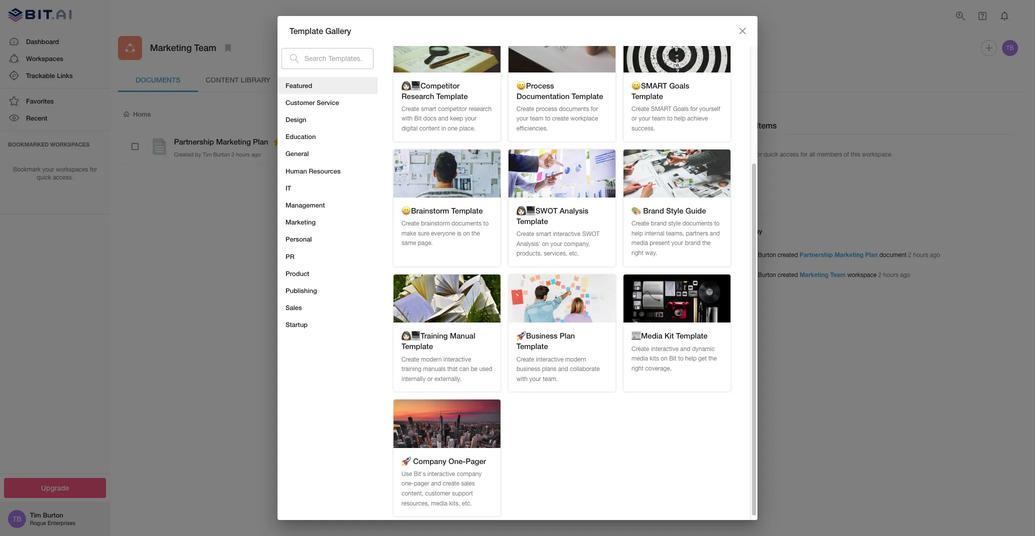 Task type: describe. For each thing, give the bounding box(es) containing it.
or inside create smart goals for yourself or your team to help achieve success.
[[632, 115, 637, 122]]

one-
[[402, 481, 414, 488]]

human resources button
[[278, 162, 378, 179]]

interactive inside create interactive modern business plans and collaborate with your team.
[[536, 356, 564, 363]]

😀process documentation template
[[517, 81, 604, 100]]

publishing button
[[278, 282, 378, 299]]

dashboard button
[[0, 33, 110, 50]]

bookmark
[[13, 166, 41, 173]]

burton for marketing
[[758, 272, 776, 279]]

brand
[[643, 206, 664, 215]]

content
[[420, 125, 440, 132]]

create for documentation
[[552, 115, 569, 122]]

style
[[667, 206, 684, 215]]

tim for marketing
[[747, 272, 757, 279]]

for left all
[[801, 151, 808, 158]]

🚀business plan template image
[[509, 275, 616, 323]]

achieve
[[688, 115, 708, 122]]

to inside create process documents for your team to create workplace efficiencies.
[[545, 115, 551, 122]]

business
[[517, 366, 541, 373]]

trackable links button
[[0, 67, 110, 84]]

marketing inside button
[[286, 218, 316, 226]]

create interactive modern business plans and collaborate with your team.
[[517, 356, 600, 383]]

pager
[[466, 457, 486, 466]]

for for bookmarked workspaces
[[90, 166, 97, 173]]

1 vertical spatial partnership
[[800, 251, 833, 259]]

media inside create brand style documents to help internal teams, partners and media present your brand the right way.
[[632, 240, 648, 247]]

tim burton created partnership marketing plan document 2 hours ago
[[747, 251, 941, 259]]

personal button
[[278, 231, 378, 248]]

0 vertical spatial partnership
[[174, 137, 214, 146]]

general button
[[278, 145, 378, 162]]

1 vertical spatial tb
[[13, 515, 21, 523]]

tim burton created marketing team workspace 2 hours ago
[[747, 271, 911, 279]]

help for 😀smart goals template
[[675, 115, 686, 122]]

documents
[[136, 75, 181, 84]]

research
[[469, 105, 492, 113]]

swot
[[583, 231, 600, 238]]

human
[[286, 167, 307, 175]]

docs
[[424, 115, 437, 122]]

media inside the create interactive and dynamic media kits on bit to help get the right coverage.
[[632, 355, 648, 362]]

create for 👩🏻💻competitor research template
[[402, 105, 420, 113]]

digital
[[402, 125, 418, 132]]

your inside create interactive modern business plans and collaborate with your team.
[[530, 376, 541, 383]]

access
[[780, 151, 799, 158]]

coverage.
[[646, 365, 672, 372]]

internal
[[645, 230, 665, 237]]

support
[[452, 490, 473, 497]]

bookmarked workspaces
[[8, 141, 90, 147]]

your inside bookmark your workspaces for quick access.
[[42, 166, 54, 173]]

your inside create brand style documents to help internal teams, partners and media present your brand the right way.
[[672, 240, 684, 247]]

process
[[536, 105, 558, 113]]

content
[[206, 75, 239, 84]]

0 horizontal spatial plan
[[253, 137, 268, 146]]

to inside create brand style documents to help internal teams, partners and media present your brand the right way.
[[715, 220, 720, 227]]

0 horizontal spatial hours
[[236, 151, 250, 157]]

create smart interactive swot analysis' on your company, products, services, etc.
[[517, 231, 600, 257]]

publishing
[[286, 287, 317, 295]]

bit inside the create interactive and dynamic media kits on bit to help get the right coverage.
[[669, 355, 677, 362]]

create brand style documents to help internal teams, partners and media present your brand the right way.
[[632, 220, 720, 257]]

yourself
[[700, 105, 721, 113]]

internally
[[402, 376, 426, 383]]

right inside the create interactive and dynamic media kits on bit to help get the right coverage.
[[632, 365, 644, 372]]

of
[[844, 151, 850, 158]]

analysis'
[[517, 241, 541, 248]]

create for 👩🏻💻swot analysis template
[[517, 231, 535, 238]]

in
[[442, 125, 446, 132]]

👩🏻💻swot
[[517, 206, 558, 215]]

create inside button
[[667, 110, 688, 118]]

workspaces
[[56, 166, 88, 173]]

startup button
[[278, 316, 378, 333]]

documents inside create brand style documents to help internal teams, partners and media present your brand the right way.
[[683, 220, 713, 227]]

can
[[460, 366, 469, 373]]

resources,
[[402, 500, 430, 507]]

manual
[[450, 331, 476, 340]]

favorites button
[[0, 93, 110, 110]]

ago inside tim burton created partnership marketing plan document 2 hours ago
[[930, 252, 941, 259]]

style
[[669, 220, 681, 227]]

that
[[448, 366, 458, 373]]

tim for partnership
[[747, 252, 757, 259]]

template gallery dialog
[[278, 0, 758, 520]]

created for marketing
[[778, 272, 798, 279]]

documents for documentation
[[559, 105, 589, 113]]

customer
[[425, 490, 451, 497]]

🎨 brand style guide image
[[624, 149, 731, 198]]

template for 😀smart goals template
[[632, 91, 663, 100]]

the inside create brainstorm documents to make sure everyone is on the same page.
[[472, 230, 480, 237]]

it button
[[278, 179, 378, 197]]

create modern interactive training manuals that can be used internally or externally.
[[402, 356, 493, 383]]

pinned
[[729, 121, 755, 130]]

ago inside tim burton created marketing team workspace 2 hours ago
[[901, 272, 911, 279]]

pin items for quick access for all members of this workspace.
[[729, 151, 893, 158]]

or inside create modern interactive training manuals that can be used internally or externally.
[[428, 376, 433, 383]]

externally.
[[435, 376, 462, 383]]

company
[[413, 457, 447, 466]]

on inside the create interactive and dynamic media kits on bit to help get the right coverage.
[[661, 355, 668, 362]]

teams,
[[666, 230, 685, 237]]

workspaces
[[26, 54, 63, 62]]

interactive for manual
[[444, 356, 471, 363]]

create for 😀brainstorm template
[[402, 220, 420, 227]]

library
[[241, 75, 271, 84]]

template gallery
[[290, 26, 351, 35]]

workspaces
[[50, 141, 90, 147]]

to inside the create interactive and dynamic media kits on bit to help get the right coverage.
[[678, 355, 684, 362]]

way.
[[646, 250, 658, 257]]

marketing up workspace
[[835, 251, 864, 259]]

your inside create smart goals for yourself or your team to help achieve success.
[[639, 115, 651, 122]]

to inside create brainstorm documents to make sure everyone is on the same page.
[[484, 220, 489, 227]]

template for 👩🏻💻swot analysis template
[[517, 217, 548, 226]]

0 vertical spatial quick
[[764, 151, 779, 158]]

content library link
[[198, 68, 278, 92]]

pager
[[414, 481, 430, 488]]

burton for partnership
[[758, 252, 776, 259]]

interactive inside the create interactive and dynamic media kits on bit to help get the right coverage.
[[651, 345, 679, 352]]

2 horizontal spatial plan
[[866, 251, 878, 259]]

one-
[[449, 457, 466, 466]]

team inside create smart goals for yourself or your team to help achieve success.
[[652, 115, 666, 122]]

with inside create interactive modern business plans and collaborate with your team.
[[517, 376, 528, 383]]

interactive for analysis
[[553, 231, 581, 238]]

😀smart goals template
[[632, 81, 690, 100]]

team inside create process documents for your team to create workplace efficiencies.
[[530, 115, 544, 122]]

goals inside 😀smart goals template
[[670, 81, 690, 90]]

tim burton rogue enterprises
[[30, 511, 75, 526]]

place.
[[460, 125, 476, 132]]

page.
[[418, 240, 433, 247]]

upgrade
[[41, 484, 69, 492]]

trackable links
[[26, 72, 73, 80]]

👩🏻💻swot analysis template image
[[509, 149, 616, 198]]

make
[[402, 230, 416, 237]]

collaborate
[[570, 366, 600, 373]]

bookmark your workspaces for quick access.
[[13, 166, 97, 181]]

by
[[195, 151, 201, 157]]

smart for analysis
[[536, 231, 551, 238]]

products,
[[517, 250, 542, 257]]

created by tim burton 2 hours ago
[[174, 151, 261, 157]]

help inside create brand style documents to help internal teams, partners and media present your brand the right way.
[[632, 230, 643, 237]]

get
[[699, 355, 707, 362]]

team.
[[543, 376, 558, 383]]

0 vertical spatial 2
[[231, 151, 235, 157]]

access.
[[53, 174, 73, 181]]

Search Templates... search field
[[305, 48, 374, 69]]



Task type: locate. For each thing, give the bounding box(es) containing it.
create down 🎨
[[632, 220, 650, 227]]

2 horizontal spatial ago
[[930, 252, 941, 259]]

1 vertical spatial with
[[517, 376, 528, 383]]

brand down partners
[[685, 240, 701, 247]]

😀brainstorm template
[[402, 206, 483, 215]]

1 horizontal spatial insights
[[729, 200, 758, 209]]

all
[[810, 151, 816, 158]]

template up workplace
[[572, 91, 604, 100]]

created inside tim burton created marketing team workspace 2 hours ago
[[778, 272, 798, 279]]

quick
[[764, 151, 779, 158], [37, 174, 51, 181]]

product
[[286, 269, 310, 278]]

documents inside create process documents for your team to create workplace efficiencies.
[[559, 105, 589, 113]]

1 horizontal spatial brand
[[685, 240, 701, 247]]

1 vertical spatial ago
[[930, 252, 941, 259]]

burton for enterprises
[[43, 511, 63, 519]]

media down customer
[[431, 500, 448, 507]]

0 vertical spatial with
[[402, 115, 413, 122]]

1 vertical spatial 2
[[909, 252, 912, 259]]

template for 🚀business plan template
[[517, 342, 548, 351]]

1 right from the top
[[632, 250, 644, 257]]

training
[[402, 366, 422, 373]]

0 vertical spatial etc.
[[569, 250, 579, 257]]

hours down partnership marketing plan
[[236, 151, 250, 157]]

1 vertical spatial created
[[778, 272, 798, 279]]

2 vertical spatial help
[[685, 355, 697, 362]]

1 horizontal spatial on
[[542, 241, 549, 248]]

smart inside "create smart interactive swot analysis' on your company, products, services, etc."
[[536, 231, 551, 238]]

plan inside "🚀business plan template"
[[560, 331, 575, 340]]

0 vertical spatial hours
[[236, 151, 250, 157]]

0 horizontal spatial or
[[428, 376, 433, 383]]

modern up manuals
[[421, 356, 442, 363]]

📰media kit template image
[[624, 275, 731, 323]]

etc. down "company,"
[[569, 250, 579, 257]]

template inside "🚀business plan template"
[[517, 342, 548, 351]]

0 vertical spatial right
[[632, 250, 644, 257]]

for inside create process documents for your team to create workplace efficiencies.
[[591, 105, 598, 113]]

1 horizontal spatial with
[[517, 376, 528, 383]]

bit left docs
[[415, 115, 422, 122]]

home
[[133, 110, 151, 118]]

and
[[438, 115, 449, 122], [710, 230, 720, 237], [681, 345, 691, 352], [558, 366, 569, 373], [431, 481, 441, 488]]

1 modern from the left
[[421, 356, 442, 363]]

create for 😀process documentation template
[[517, 105, 535, 113]]

0 vertical spatial help
[[675, 115, 686, 122]]

create left new on the top right of the page
[[667, 110, 688, 118]]

create down research
[[402, 105, 420, 113]]

2 vertical spatial media
[[431, 500, 448, 507]]

create inside the use bit's interactive company one-pager and create sales content, customer support resources, media kits, etc.
[[443, 481, 460, 488]]

on right is
[[463, 230, 470, 237]]

the inside the create interactive and dynamic media kits on bit to help get the right coverage.
[[709, 355, 717, 362]]

bit inside create smart competitor research with bit docs and keep your digital content in one place.
[[415, 115, 422, 122]]

your up the services,
[[551, 241, 563, 248]]

1 horizontal spatial tb
[[1007, 45, 1014, 52]]

😀brainstorm template image
[[394, 149, 501, 198]]

dashboard
[[26, 37, 59, 45]]

insights up customer service
[[302, 75, 334, 84]]

ago down document
[[901, 272, 911, 279]]

hours inside tim burton created marketing team workspace 2 hours ago
[[884, 272, 899, 279]]

template down 👩🏻💻swot
[[517, 217, 548, 226]]

documents inside create brainstorm documents to make sure everyone is on the same page.
[[452, 220, 482, 227]]

create inside create process documents for your team to create workplace efficiencies.
[[517, 105, 535, 113]]

documentation
[[517, 91, 570, 100]]

your down business
[[530, 376, 541, 383]]

template for 📰media kit template
[[676, 331, 708, 340]]

management button
[[278, 197, 378, 214]]

2 vertical spatial on
[[661, 355, 668, 362]]

for up workplace
[[591, 105, 598, 113]]

create for 📰media kit template
[[632, 345, 650, 352]]

team down smart
[[652, 115, 666, 122]]

template up "dynamic"
[[676, 331, 708, 340]]

help inside the create interactive and dynamic media kits on bit to help get the right coverage.
[[685, 355, 697, 362]]

smart
[[651, 105, 672, 113]]

plans
[[542, 366, 557, 373]]

1 horizontal spatial quick
[[764, 151, 779, 158]]

and up customer
[[431, 481, 441, 488]]

0 horizontal spatial etc.
[[462, 500, 472, 507]]

create inside create interactive modern business plans and collaborate with your team.
[[517, 356, 535, 363]]

create inside create smart goals for yourself or your team to help achieve success.
[[632, 105, 650, 113]]

marketing up personal
[[286, 218, 316, 226]]

2 vertical spatial 2
[[879, 272, 882, 279]]

your up 'access.'
[[42, 166, 54, 173]]

tab list containing documents
[[118, 68, 1020, 92]]

1 vertical spatial on
[[542, 241, 549, 248]]

1 vertical spatial etc.
[[462, 500, 472, 507]]

0 horizontal spatial with
[[402, 115, 413, 122]]

team up efficiencies.
[[530, 115, 544, 122]]

to
[[545, 115, 551, 122], [668, 115, 673, 122], [484, 220, 489, 227], [715, 220, 720, 227], [678, 355, 684, 362]]

insights inside "link"
[[302, 75, 334, 84]]

0 vertical spatial plan
[[253, 137, 268, 146]]

1 vertical spatial goals
[[673, 105, 689, 113]]

create for 👩🏻💻training manual template
[[402, 356, 420, 363]]

2 modern from the left
[[566, 356, 586, 363]]

modern inside create interactive modern business plans and collaborate with your team.
[[566, 356, 586, 363]]

0 vertical spatial goals
[[670, 81, 690, 90]]

workspaces button
[[0, 50, 110, 67]]

partners
[[686, 230, 708, 237]]

created inside tim burton created partnership marketing plan document 2 hours ago
[[778, 252, 798, 259]]

hours inside tim burton created partnership marketing plan document 2 hours ago
[[914, 252, 929, 259]]

2 horizontal spatial 2
[[909, 252, 912, 259]]

bit up coverage.
[[669, 355, 677, 362]]

1 horizontal spatial documents
[[559, 105, 589, 113]]

created
[[778, 252, 798, 259], [778, 272, 798, 279]]

1 horizontal spatial partnership
[[800, 251, 833, 259]]

for right items
[[755, 151, 762, 158]]

with up digital
[[402, 115, 413, 122]]

etc. inside "create smart interactive swot analysis' on your company, products, services, etc."
[[569, 250, 579, 257]]

brand up internal
[[651, 220, 667, 227]]

0 vertical spatial media
[[632, 240, 648, 247]]

1 vertical spatial quick
[[37, 174, 51, 181]]

create inside create process documents for your team to create workplace efficiencies.
[[552, 115, 569, 122]]

template down 😀smart
[[632, 91, 663, 100]]

on inside "create smart interactive swot analysis' on your company, products, services, etc."
[[542, 241, 549, 248]]

brainstorm
[[421, 220, 450, 227]]

and right plans
[[558, 366, 569, 373]]

etc. inside the use bit's interactive company one-pager and create sales content, customer support resources, media kits, etc.
[[462, 500, 472, 507]]

media left kits
[[632, 355, 648, 362]]

partnership up by
[[174, 137, 214, 146]]

1 team from the left
[[530, 115, 544, 122]]

documents for template
[[452, 220, 482, 227]]

0 vertical spatial ago
[[251, 151, 261, 157]]

and inside create interactive modern business plans and collaborate with your team.
[[558, 366, 569, 373]]

startup
[[286, 321, 308, 329]]

right inside create brand style documents to help internal teams, partners and media present your brand the right way.
[[632, 250, 644, 257]]

0 horizontal spatial smart
[[421, 105, 436, 113]]

interactive down 🚀 company one-pager
[[428, 471, 455, 478]]

upgrade button
[[4, 478, 106, 498]]

smart
[[421, 105, 436, 113], [536, 231, 551, 238]]

modern up collaborate
[[566, 356, 586, 363]]

0 vertical spatial tb
[[1007, 45, 1014, 52]]

and inside the use bit's interactive company one-pager and create sales content, customer support resources, media kits, etc.
[[431, 481, 441, 488]]

👩🏻💻training manual template image
[[394, 275, 501, 323]]

smart up docs
[[421, 105, 436, 113]]

create new
[[667, 110, 705, 118]]

smart inside create smart competitor research with bit docs and keep your digital content in one place.
[[421, 105, 436, 113]]

the right is
[[472, 230, 480, 237]]

burton inside tim burton rogue enterprises
[[43, 511, 63, 519]]

0 vertical spatial brand
[[651, 220, 667, 227]]

2 down partnership marketing plan
[[231, 151, 235, 157]]

create for company
[[443, 481, 460, 488]]

create inside "create smart interactive swot analysis' on your company, products, services, etc."
[[517, 231, 535, 238]]

template inside '👩🏻💻swot analysis template'
[[517, 217, 548, 226]]

help left the get
[[685, 355, 697, 362]]

0 horizontal spatial documents
[[452, 220, 482, 227]]

template left gallery
[[290, 26, 323, 35]]

be
[[471, 366, 478, 373]]

the right the get
[[709, 355, 717, 362]]

0 vertical spatial team
[[194, 42, 216, 53]]

burton inside tim burton created marketing team workspace 2 hours ago
[[758, 272, 776, 279]]

quick down the bookmark
[[37, 174, 51, 181]]

0 horizontal spatial ago
[[251, 151, 261, 157]]

interactive up plans
[[536, 356, 564, 363]]

2 team from the left
[[652, 115, 666, 122]]

create inside create modern interactive training manuals that can be used internally or externally.
[[402, 356, 420, 363]]

links
[[57, 72, 73, 80]]

0 horizontal spatial partnership
[[174, 137, 214, 146]]

create inside create brainstorm documents to make sure everyone is on the same page.
[[402, 220, 420, 227]]

template up is
[[452, 206, 483, 215]]

0 vertical spatial smart
[[421, 105, 436, 113]]

1 horizontal spatial ago
[[901, 272, 911, 279]]

template inside "👩🏻💻training manual template"
[[402, 342, 433, 351]]

bookmark image
[[222, 42, 234, 54]]

education button
[[278, 128, 378, 145]]

👩🏻💻competitor research template image
[[394, 24, 501, 72]]

👩🏻💻swot analysis template
[[517, 206, 589, 226]]

tim inside tim burton created marketing team workspace 2 hours ago
[[747, 272, 757, 279]]

tb inside button
[[1007, 45, 1014, 52]]

modern inside create modern interactive training manuals that can be used internally or externally.
[[421, 356, 442, 363]]

1 vertical spatial brand
[[685, 240, 701, 247]]

remove favorite image
[[272, 136, 284, 148]]

interactive
[[553, 231, 581, 238], [651, 345, 679, 352], [444, 356, 471, 363], [536, 356, 564, 363], [428, 471, 455, 478]]

1 horizontal spatial team
[[652, 115, 666, 122]]

pinned items
[[729, 121, 777, 130]]

create up support
[[443, 481, 460, 488]]

and left "dynamic"
[[681, 345, 691, 352]]

services,
[[544, 250, 568, 257]]

interactive for company
[[428, 471, 455, 478]]

1 horizontal spatial hours
[[884, 272, 899, 279]]

tim inside tim burton created partnership marketing plan document 2 hours ago
[[747, 252, 757, 259]]

goals up the create new
[[670, 81, 690, 90]]

settings link
[[358, 68, 438, 92]]

manuals
[[423, 366, 446, 373]]

your
[[465, 115, 477, 122], [517, 115, 529, 122], [639, 115, 651, 122], [42, 166, 54, 173], [672, 240, 684, 247], [551, 241, 563, 248], [530, 376, 541, 383]]

smart up analysis'
[[536, 231, 551, 238]]

1 horizontal spatial etc.
[[569, 250, 579, 257]]

template for 😀process documentation template
[[572, 91, 604, 100]]

goals
[[670, 81, 690, 90], [673, 105, 689, 113]]

insights link
[[278, 68, 358, 92]]

create up analysis'
[[517, 231, 535, 238]]

create down the 📰media
[[632, 345, 650, 352]]

company,
[[564, 241, 590, 248]]

1 vertical spatial smart
[[536, 231, 551, 238]]

🎨
[[632, 206, 641, 215]]

template inside 😀process documentation template
[[572, 91, 604, 100]]

1 horizontal spatial smart
[[536, 231, 551, 238]]

1 vertical spatial hours
[[914, 252, 929, 259]]

right
[[632, 250, 644, 257], [632, 365, 644, 372]]

human resources
[[286, 167, 341, 175]]

2 right from the top
[[632, 365, 644, 372]]

same
[[402, 240, 416, 247]]

2 right document
[[909, 252, 912, 259]]

0 horizontal spatial tb
[[13, 515, 21, 523]]

favorites
[[26, 97, 54, 105]]

1 vertical spatial insights
[[729, 200, 758, 209]]

tim for enterprises
[[30, 511, 41, 519]]

1 vertical spatial media
[[632, 355, 648, 362]]

0 vertical spatial the
[[472, 230, 480, 237]]

1 horizontal spatial bit
[[669, 355, 677, 362]]

your up place. at the left
[[465, 115, 477, 122]]

1 vertical spatial the
[[703, 240, 711, 247]]

kits
[[650, 355, 659, 362]]

keep
[[450, 115, 463, 122]]

create for 😀smart goals template
[[632, 105, 650, 113]]

right left way.
[[632, 250, 644, 257]]

2
[[231, 151, 235, 157], [909, 252, 912, 259], [879, 272, 882, 279]]

your inside "create smart interactive swot analysis' on your company, products, services, etc."
[[551, 241, 563, 248]]

goals inside create smart goals for yourself or your team to help achieve success.
[[673, 105, 689, 113]]

for for 😀process documentation template
[[591, 105, 598, 113]]

quick inside bookmark your workspaces for quick access.
[[37, 174, 51, 181]]

efficiencies.
[[517, 125, 548, 132]]

interactive up that
[[444, 356, 471, 363]]

or up "success."
[[632, 115, 637, 122]]

and inside the create interactive and dynamic media kits on bit to help get the right coverage.
[[681, 345, 691, 352]]

media inside the use bit's interactive company one-pager and create sales content, customer support resources, media kits, etc.
[[431, 500, 448, 507]]

with inside create smart competitor research with bit docs and keep your digital content in one place.
[[402, 115, 413, 122]]

help for 📰media kit template
[[685, 355, 697, 362]]

0 vertical spatial bit
[[415, 115, 422, 122]]

on inside create brainstorm documents to make sure everyone is on the same page.
[[463, 230, 470, 237]]

partnership marketing plan
[[174, 137, 268, 146]]

2 vertical spatial ago
[[901, 272, 911, 279]]

documents link
[[118, 68, 198, 92]]

featured button
[[278, 77, 378, 94]]

0 horizontal spatial 2
[[231, 151, 235, 157]]

1 vertical spatial bit
[[669, 355, 677, 362]]

0 vertical spatial insights
[[302, 75, 334, 84]]

0 horizontal spatial team
[[530, 115, 544, 122]]

etc. down support
[[462, 500, 472, 507]]

ago down partnership marketing plan
[[251, 151, 261, 157]]

😀smart goals template image
[[624, 24, 731, 72]]

customer service
[[286, 98, 339, 106]]

1 horizontal spatial create
[[552, 115, 569, 122]]

create up efficiencies.
[[517, 105, 535, 113]]

1 vertical spatial or
[[428, 376, 433, 383]]

marketing
[[150, 42, 192, 53], [216, 137, 251, 146], [286, 218, 316, 226], [835, 251, 864, 259], [800, 271, 829, 279]]

with down business
[[517, 376, 528, 383]]

interactive inside the use bit's interactive company one-pager and create sales content, customer support resources, media kits, etc.
[[428, 471, 455, 478]]

documents up partners
[[683, 220, 713, 227]]

2 inside tim burton created partnership marketing plan document 2 hours ago
[[909, 252, 912, 259]]

0 vertical spatial or
[[632, 115, 637, 122]]

media up way.
[[632, 240, 648, 247]]

🚀 company one-pager
[[402, 457, 486, 466]]

create up business
[[517, 356, 535, 363]]

your up efficiencies.
[[517, 115, 529, 122]]

😀smart
[[632, 81, 668, 90]]

create for 🚀business plan template
[[517, 356, 535, 363]]

items
[[739, 151, 754, 158]]

insights up today at the top
[[729, 200, 758, 209]]

recent
[[26, 114, 47, 122]]

interactive inside create modern interactive training manuals that can be used internally or externally.
[[444, 356, 471, 363]]

create up training
[[402, 356, 420, 363]]

help left internal
[[632, 230, 643, 237]]

on up the services,
[[542, 241, 549, 248]]

interactive inside "create smart interactive swot analysis' on your company, products, services, etc."
[[553, 231, 581, 238]]

😀process documentation template image
[[509, 24, 616, 72]]

1 horizontal spatial plan
[[560, 331, 575, 340]]

template inside 😀smart goals template
[[632, 91, 663, 100]]

template inside the 👩🏻💻competitor research template
[[436, 91, 468, 100]]

2 horizontal spatial documents
[[683, 220, 713, 227]]

create inside create brand style documents to help internal teams, partners and media present your brand the right way.
[[632, 220, 650, 227]]

marketing up the created by tim burton 2 hours ago
[[216, 137, 251, 146]]

your down teams,
[[672, 240, 684, 247]]

2 vertical spatial plan
[[560, 331, 575, 340]]

tb button
[[1001, 39, 1020, 58]]

tim inside tim burton rogue enterprises
[[30, 511, 41, 519]]

template for 👩🏻💻competitor research template
[[436, 91, 468, 100]]

1 horizontal spatial modern
[[566, 356, 586, 363]]

hours down document
[[884, 272, 899, 279]]

1 horizontal spatial 2
[[879, 272, 882, 279]]

help left "achieve"
[[675, 115, 686, 122]]

home link
[[122, 110, 151, 119]]

interactive down kit in the bottom of the page
[[651, 345, 679, 352]]

create down process
[[552, 115, 569, 122]]

0 horizontal spatial team
[[194, 42, 216, 53]]

marketing button
[[278, 214, 378, 231]]

the inside create brand style documents to help internal teams, partners and media present your brand the right way.
[[703, 240, 711, 247]]

template for 👩🏻💻training manual template
[[402, 342, 433, 351]]

0 horizontal spatial brand
[[651, 220, 667, 227]]

documents up workplace
[[559, 105, 589, 113]]

plan left document
[[866, 251, 878, 259]]

created for partnership
[[778, 252, 798, 259]]

product button
[[278, 265, 378, 282]]

smart for research
[[421, 105, 436, 113]]

0 vertical spatial created
[[778, 252, 798, 259]]

use bit's interactive company one-pager and create sales content, customer support resources, media kits, etc.
[[402, 471, 482, 507]]

your inside create smart competitor research with bit docs and keep your digital content in one place.
[[465, 115, 477, 122]]

template up competitor
[[436, 91, 468, 100]]

on right kits
[[661, 355, 668, 362]]

rogue
[[30, 520, 46, 526]]

1 vertical spatial help
[[632, 230, 643, 237]]

plan right 🚀business
[[560, 331, 575, 340]]

🎨 brand style guide
[[632, 206, 706, 215]]

featured
[[286, 81, 312, 89]]

your up "success."
[[639, 115, 651, 122]]

pr button
[[278, 248, 378, 265]]

0 horizontal spatial on
[[463, 230, 470, 237]]

0 vertical spatial create
[[552, 115, 569, 122]]

2 horizontal spatial on
[[661, 355, 668, 362]]

1 vertical spatial create
[[443, 481, 460, 488]]

hours right document
[[914, 252, 929, 259]]

plan
[[253, 137, 268, 146], [866, 251, 878, 259], [560, 331, 575, 340]]

1 created from the top
[[778, 252, 798, 259]]

members
[[817, 151, 843, 158]]

create
[[552, 115, 569, 122], [443, 481, 460, 488]]

1 vertical spatial right
[[632, 365, 644, 372]]

and inside create smart competitor research with bit docs and keep your digital content in one place.
[[438, 115, 449, 122]]

to inside create smart goals for yourself or your team to help achieve success.
[[668, 115, 673, 122]]

created left the 'marketing team' 'link'
[[778, 272, 798, 279]]

template down the "👩🏻💻training" at the bottom
[[402, 342, 433, 351]]

tab list
[[118, 68, 1020, 92]]

team down partnership marketing plan link
[[831, 271, 846, 279]]

team left bookmark image
[[194, 42, 216, 53]]

for
[[591, 105, 598, 113], [691, 105, 698, 113], [755, 151, 762, 158], [801, 151, 808, 158], [90, 166, 97, 173]]

🚀business
[[517, 331, 558, 340]]

for inside create smart goals for yourself or your team to help achieve success.
[[691, 105, 698, 113]]

create up make
[[402, 220, 420, 227]]

2 horizontal spatial hours
[[914, 252, 929, 259]]

create inside create smart competitor research with bit docs and keep your digital content in one place.
[[402, 105, 420, 113]]

1 vertical spatial plan
[[866, 251, 878, 259]]

create up "success."
[[632, 105, 650, 113]]

brand
[[651, 220, 667, 227], [685, 240, 701, 247]]

right left coverage.
[[632, 365, 644, 372]]

and up in
[[438, 115, 449, 122]]

plan left "remove favorite" image
[[253, 137, 268, 146]]

2 created from the top
[[778, 272, 798, 279]]

2 inside tim burton created marketing team workspace 2 hours ago
[[879, 272, 882, 279]]

and inside create brand style documents to help internal teams, partners and media present your brand the right way.
[[710, 230, 720, 237]]

burton inside tim burton created partnership marketing plan document 2 hours ago
[[758, 252, 776, 259]]

create smart competitor research with bit docs and keep your digital content in one place.
[[402, 105, 492, 132]]

interactive up "company,"
[[553, 231, 581, 238]]

0 horizontal spatial quick
[[37, 174, 51, 181]]

and right partners
[[710, 230, 720, 237]]

success.
[[632, 125, 656, 132]]

create inside the create interactive and dynamic media kits on bit to help get the right coverage.
[[632, 345, 650, 352]]

1 vertical spatial team
[[831, 271, 846, 279]]

2 vertical spatial the
[[709, 355, 717, 362]]

it
[[286, 184, 291, 192]]

2 vertical spatial hours
[[884, 272, 899, 279]]

2 right workspace
[[879, 272, 882, 279]]

0 horizontal spatial bit
[[415, 115, 422, 122]]

1 horizontal spatial or
[[632, 115, 637, 122]]

help inside create smart goals for yourself or your team to help achieve success.
[[675, 115, 686, 122]]

marketing down partnership marketing plan link
[[800, 271, 829, 279]]

template down 🚀business
[[517, 342, 548, 351]]

marketing up documents
[[150, 42, 192, 53]]

0 horizontal spatial modern
[[421, 356, 442, 363]]

0 horizontal spatial insights
[[302, 75, 334, 84]]

or down manuals
[[428, 376, 433, 383]]

bit
[[415, 115, 422, 122], [669, 355, 677, 362]]

🚀 company one-pager image
[[394, 400, 501, 448]]

the down partners
[[703, 240, 711, 247]]

for inside bookmark your workspaces for quick access.
[[90, 166, 97, 173]]

create for 🎨 brand style guide
[[632, 220, 650, 227]]

kit
[[665, 331, 674, 340]]

0 vertical spatial on
[[463, 230, 470, 237]]

0 horizontal spatial create
[[443, 481, 460, 488]]

used
[[479, 366, 493, 373]]

1 horizontal spatial team
[[831, 271, 846, 279]]

for for 😀smart goals template
[[691, 105, 698, 113]]

goals left new on the top right of the page
[[673, 105, 689, 113]]

ago right document
[[930, 252, 941, 259]]

your inside create process documents for your team to create workplace efficiencies.
[[517, 115, 529, 122]]

sure
[[418, 230, 430, 237]]

documents up is
[[452, 220, 482, 227]]



Task type: vqa. For each thing, say whether or not it's contained in the screenshot.
and within the create brand style documents to help internal teams, partners and media present your brand the right way.
yes



